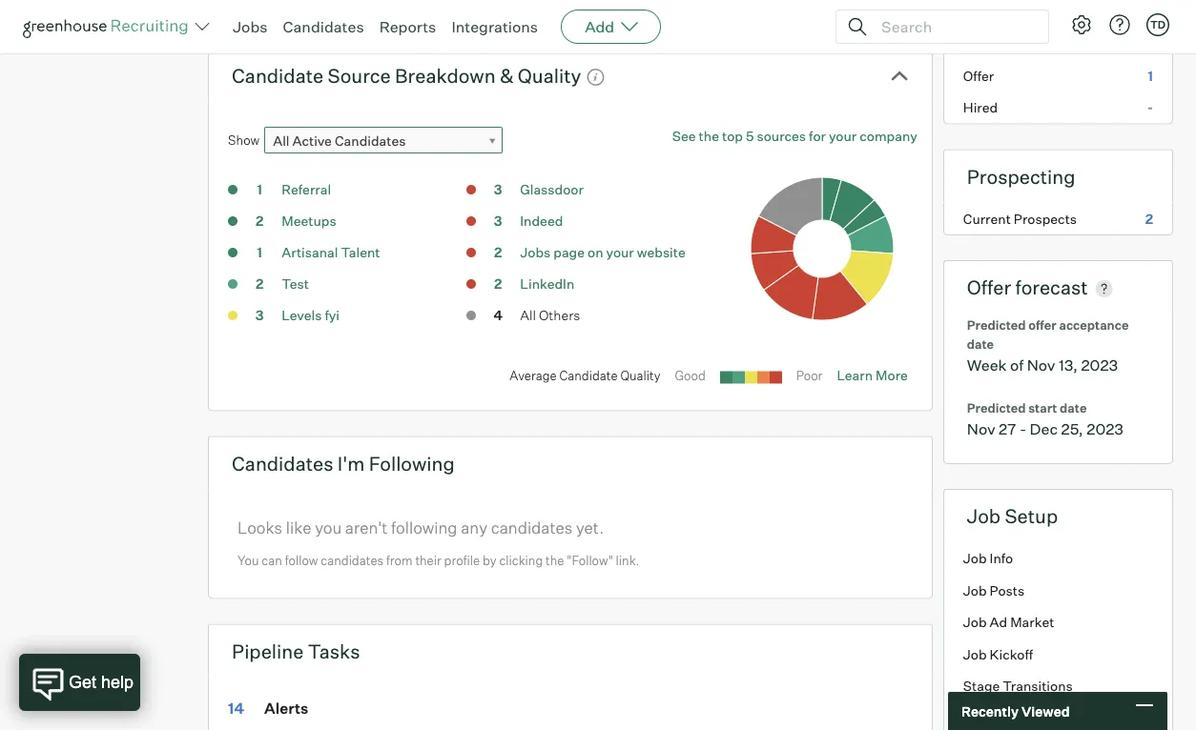 Task type: describe. For each thing, give the bounding box(es) containing it.
looks
[[238, 518, 282, 538]]

add
[[585, 17, 615, 36]]

source
[[328, 64, 391, 87]]

date inside predicted offer acceptance date week of nov 13, 2023
[[967, 337, 994, 352]]

following
[[391, 518, 458, 538]]

from
[[386, 553, 413, 568]]

job setup
[[967, 505, 1058, 529]]

offer
[[1029, 318, 1057, 333]]

2 link for test
[[241, 275, 279, 297]]

0 vertical spatial quality
[[518, 64, 581, 87]]

hiring team link
[[944, 703, 1173, 731]]

by
[[483, 553, 497, 568]]

on
[[588, 244, 604, 261]]

jobs link
[[233, 17, 268, 36]]

referral
[[282, 181, 331, 198]]

3 for indeed
[[494, 213, 502, 230]]

integrations
[[452, 17, 538, 36]]

jobs page on your website link
[[520, 244, 686, 261]]

14 link
[[228, 700, 262, 718]]

artisanal
[[282, 244, 338, 261]]

team
[[1005, 711, 1040, 727]]

job kickoff
[[963, 647, 1034, 663]]

reports link
[[379, 17, 436, 36]]

you can follow candidates from their profile by clicking the "follow" link.
[[238, 553, 640, 568]]

prospects
[[1014, 211, 1077, 227]]

stage transitions
[[963, 679, 1073, 695]]

posts
[[990, 583, 1025, 599]]

nov inside predicted start date nov 27 - dec 25, 2023
[[967, 420, 996, 439]]

learn more link
[[837, 368, 908, 384]]

meetups
[[282, 213, 336, 230]]

2 link for meetups
[[241, 212, 279, 234]]

page
[[554, 244, 585, 261]]

13,
[[1059, 356, 1078, 375]]

3 for levels fyi
[[256, 307, 264, 324]]

jobs page on your website
[[520, 244, 686, 261]]

td button
[[1143, 10, 1174, 40]]

0 vertical spatial your
[[829, 128, 857, 145]]

levels fyi link
[[282, 307, 340, 324]]

predicted offer acceptance date week of nov 13, 2023
[[967, 318, 1129, 375]]

2 link for linkedin
[[479, 275, 517, 297]]

more
[[876, 368, 908, 384]]

looks like you aren't following any candidates yet.
[[238, 518, 604, 538]]

1 vertical spatial candidates
[[335, 133, 406, 150]]

candidates for candidates i'm following
[[232, 452, 333, 476]]

1 horizontal spatial candidates
[[491, 518, 573, 538]]

hiring team
[[963, 711, 1040, 727]]

2023 for week of nov 13, 2023
[[1081, 356, 1119, 375]]

learn more
[[837, 368, 908, 384]]

predicted for nov
[[967, 401, 1026, 416]]

1 vertical spatial quality
[[621, 368, 661, 384]]

1 link for referral
[[241, 181, 279, 202]]

acceptance
[[1059, 318, 1129, 333]]

configure image
[[1071, 13, 1093, 36]]

job for job info
[[963, 551, 987, 567]]

recently
[[962, 703, 1019, 720]]

job ad market link
[[944, 607, 1173, 639]]

alerts
[[264, 700, 309, 718]]

debrief
[[963, 4, 1009, 20]]

candidate source data is not real-time. data may take up to two days to reflect accurately. element
[[581, 59, 605, 92]]

job posts
[[963, 583, 1025, 599]]

2 for meetups
[[256, 213, 264, 230]]

candidates i'm following
[[232, 452, 455, 476]]

see the top 5 sources for your company
[[672, 128, 918, 145]]

their
[[415, 553, 441, 568]]

levels fyi
[[282, 307, 340, 324]]

job for job ad market
[[963, 615, 987, 631]]

levels
[[282, 307, 322, 324]]

1 vertical spatial candidate
[[560, 368, 618, 384]]

stage
[[963, 679, 1000, 695]]

offer forecast
[[967, 276, 1088, 300]]

current prospects
[[963, 211, 1077, 227]]

profile
[[444, 553, 480, 568]]

td
[[1151, 18, 1166, 31]]

indeed link
[[520, 213, 563, 230]]

viewed
[[1022, 703, 1070, 720]]

link.
[[616, 553, 640, 568]]

job ad market
[[963, 615, 1055, 631]]

stage transitions link
[[944, 671, 1173, 703]]

- link
[[944, 92, 1173, 124]]

test link
[[282, 276, 309, 293]]

nov inside predicted offer acceptance date week of nov 13, 2023
[[1027, 356, 1056, 375]]

job info
[[963, 551, 1014, 567]]

2023 for nov 27 - dec 25, 2023
[[1087, 420, 1124, 439]]

pipeline tasks
[[232, 640, 360, 664]]

dec
[[1030, 420, 1058, 439]]

company
[[860, 128, 918, 145]]

check
[[1030, 35, 1069, 52]]

fyi
[[325, 307, 340, 324]]

kickoff
[[990, 647, 1034, 663]]

for
[[809, 128, 826, 145]]

1 horizontal spatial the
[[699, 128, 719, 145]]

27
[[999, 420, 1017, 439]]

info
[[990, 551, 1014, 567]]

others
[[539, 307, 580, 324]]

jobs for jobs
[[233, 17, 268, 36]]

2 for jobs page on your website
[[494, 244, 502, 261]]

0 horizontal spatial your
[[606, 244, 634, 261]]

all for all active candidates
[[273, 133, 290, 150]]

start
[[1029, 401, 1058, 416]]



Task type: locate. For each thing, give the bounding box(es) containing it.
1 vertical spatial 1 link
[[241, 243, 279, 265]]

offer left the "forecast" at the top right
[[967, 276, 1011, 300]]

follow
[[285, 553, 318, 568]]

3 for glassdoor
[[494, 181, 502, 198]]

the right clicking
[[546, 553, 564, 568]]

nov left "27"
[[967, 420, 996, 439]]

candidate source breakdown & quality
[[232, 64, 581, 87]]

1 down 'td'
[[1148, 35, 1154, 52]]

candidates down aren't
[[321, 553, 384, 568]]

0 vertical spatial 1 link
[[241, 181, 279, 202]]

candidates up source at left top
[[283, 17, 364, 36]]

reports
[[379, 17, 436, 36]]

1 vertical spatial date
[[1060, 401, 1087, 416]]

week
[[967, 356, 1007, 375]]

candidates link
[[283, 17, 364, 36]]

candidates
[[491, 518, 573, 538], [321, 553, 384, 568]]

all active candidates
[[273, 133, 406, 150]]

all right 4 at top
[[520, 307, 536, 324]]

linkedin
[[520, 276, 575, 293]]

3 link left levels at the left top of the page
[[241, 306, 279, 328]]

1 horizontal spatial quality
[[621, 368, 661, 384]]

1 horizontal spatial all
[[520, 307, 536, 324]]

1 predicted from the top
[[967, 318, 1026, 333]]

prospecting
[[967, 165, 1076, 189]]

your
[[829, 128, 857, 145], [606, 244, 634, 261]]

artisanal talent
[[282, 244, 380, 261]]

tasks
[[308, 640, 360, 664]]

candidates for "candidates" link
[[283, 17, 364, 36]]

quality left the good
[[621, 368, 661, 384]]

2 vertical spatial candidates
[[232, 452, 333, 476]]

breakdown
[[395, 64, 496, 87]]

meetups link
[[282, 213, 336, 230]]

1 vertical spatial predicted
[[967, 401, 1026, 416]]

offer
[[963, 67, 994, 84], [967, 276, 1011, 300]]

predicted inside predicted offer acceptance date week of nov 13, 2023
[[967, 318, 1026, 333]]

job left info
[[963, 551, 987, 567]]

date up 25, at the right
[[1060, 401, 1087, 416]]

average
[[510, 368, 557, 384]]

1 vertical spatial 3
[[494, 213, 502, 230]]

all
[[273, 133, 290, 150], [520, 307, 536, 324]]

job for job setup
[[967, 505, 1001, 529]]

glassdoor link
[[520, 181, 584, 198]]

3 link for glassdoor
[[479, 181, 517, 202]]

all for all others
[[520, 307, 536, 324]]

jobs left "candidates" link
[[233, 17, 268, 36]]

"follow"
[[567, 553, 613, 568]]

job info link
[[944, 543, 1173, 575]]

0 vertical spatial -
[[1147, 99, 1154, 116]]

predicted for date
[[967, 318, 1026, 333]]

1 link left artisanal
[[241, 243, 279, 265]]

- down td button
[[1147, 99, 1154, 116]]

1 left artisanal
[[257, 244, 262, 261]]

1 horizontal spatial -
[[1147, 99, 1154, 116]]

2023 right 25, at the right
[[1087, 420, 1124, 439]]

0 horizontal spatial date
[[967, 337, 994, 352]]

quality
[[518, 64, 581, 87], [621, 368, 661, 384]]

0 vertical spatial nov
[[1027, 356, 1056, 375]]

date
[[967, 337, 994, 352], [1060, 401, 1087, 416]]

job inside job ad market link
[[963, 615, 987, 631]]

0 vertical spatial candidates
[[491, 518, 573, 538]]

0 horizontal spatial the
[[546, 553, 564, 568]]

1 link left referral
[[241, 181, 279, 202]]

your right for
[[829, 128, 857, 145]]

hiring
[[963, 711, 1002, 727]]

job up 'job info'
[[967, 505, 1001, 529]]

td button
[[1147, 13, 1170, 36]]

average candidate quality
[[510, 368, 661, 384]]

candidate down "jobs" link at the left top
[[232, 64, 324, 87]]

jobs down indeed link
[[520, 244, 551, 261]]

1 horizontal spatial date
[[1060, 401, 1087, 416]]

1 horizontal spatial nov
[[1027, 356, 1056, 375]]

1 vertical spatial all
[[520, 307, 536, 324]]

0 horizontal spatial all
[[273, 133, 290, 150]]

reference check
[[963, 35, 1069, 52]]

job inside job posts link
[[963, 583, 987, 599]]

i'm
[[338, 452, 365, 476]]

job posts link
[[944, 575, 1173, 607]]

job for job kickoff
[[963, 647, 987, 663]]

3 link for indeed
[[479, 212, 517, 234]]

0 vertical spatial candidates
[[283, 17, 364, 36]]

your right on
[[606, 244, 634, 261]]

0 horizontal spatial quality
[[518, 64, 581, 87]]

offer down reference
[[963, 67, 994, 84]]

referral link
[[282, 181, 331, 198]]

candidates up clicking
[[491, 518, 573, 538]]

like
[[286, 518, 312, 538]]

3 link left indeed link
[[479, 212, 517, 234]]

1 vertical spatial nov
[[967, 420, 996, 439]]

1 vertical spatial 3 link
[[479, 212, 517, 234]]

glassdoor
[[520, 181, 584, 198]]

2 for test
[[256, 276, 264, 293]]

2023 inside predicted offer acceptance date week of nov 13, 2023
[[1081, 356, 1119, 375]]

3 left levels at the left top of the page
[[256, 307, 264, 324]]

greenhouse recruiting image
[[23, 15, 195, 38]]

job
[[967, 505, 1001, 529], [963, 551, 987, 567], [963, 583, 987, 599], [963, 615, 987, 631], [963, 647, 987, 663]]

job left ad
[[963, 615, 987, 631]]

jobs
[[233, 17, 268, 36], [520, 244, 551, 261]]

2 1 link from the top
[[241, 243, 279, 265]]

learn
[[837, 368, 873, 384]]

0 horizontal spatial nov
[[967, 420, 996, 439]]

1 vertical spatial the
[[546, 553, 564, 568]]

you
[[315, 518, 342, 538]]

0 horizontal spatial candidates
[[321, 553, 384, 568]]

3 left indeed link
[[494, 213, 502, 230]]

of
[[1010, 356, 1024, 375]]

-
[[1147, 99, 1154, 116], [1020, 420, 1027, 439]]

quality right &
[[518, 64, 581, 87]]

talent
[[341, 244, 380, 261]]

3
[[494, 181, 502, 198], [494, 213, 502, 230], [256, 307, 264, 324]]

market
[[1011, 615, 1055, 631]]

- inside predicted start date nov 27 - dec 25, 2023
[[1020, 420, 1027, 439]]

0 vertical spatial candidate
[[232, 64, 324, 87]]

1 vertical spatial 2023
[[1087, 420, 1124, 439]]

- right "27"
[[1020, 420, 1027, 439]]

1 down td popup button
[[1148, 67, 1154, 84]]

1 vertical spatial your
[[606, 244, 634, 261]]

any
[[461, 518, 488, 538]]

&
[[500, 64, 514, 87]]

0 vertical spatial jobs
[[233, 17, 268, 36]]

2
[[1146, 4, 1154, 20], [1146, 211, 1154, 227], [256, 213, 264, 230], [494, 244, 502, 261], [256, 276, 264, 293], [494, 276, 502, 293]]

1 1 link from the top
[[241, 181, 279, 202]]

candidate source data is not real-time. data may take up to two days to reflect accurately. image
[[586, 68, 605, 87]]

job inside job info link
[[963, 551, 987, 567]]

1 horizontal spatial jobs
[[520, 244, 551, 261]]

0 horizontal spatial -
[[1020, 420, 1027, 439]]

offer for offer forecast
[[967, 276, 1011, 300]]

2023 inside predicted start date nov 27 - dec 25, 2023
[[1087, 420, 1124, 439]]

the left top
[[699, 128, 719, 145]]

see the top 5 sources for your company link
[[672, 127, 918, 146]]

0 horizontal spatial jobs
[[233, 17, 268, 36]]

0 vertical spatial all
[[273, 133, 290, 150]]

ad
[[990, 615, 1008, 631]]

0 horizontal spatial candidate
[[232, 64, 324, 87]]

0 vertical spatial 3 link
[[479, 181, 517, 202]]

poor
[[797, 368, 823, 384]]

predicted inside predicted start date nov 27 - dec 25, 2023
[[967, 401, 1026, 416]]

current
[[963, 211, 1011, 227]]

reference
[[963, 35, 1027, 52]]

1 vertical spatial offer
[[967, 276, 1011, 300]]

pipeline
[[232, 640, 304, 664]]

setup
[[1005, 505, 1058, 529]]

1 left referral
[[257, 181, 262, 198]]

date inside predicted start date nov 27 - dec 25, 2023
[[1060, 401, 1087, 416]]

0 vertical spatial 2023
[[1081, 356, 1119, 375]]

0 vertical spatial date
[[967, 337, 994, 352]]

artisanal talent link
[[282, 244, 380, 261]]

1 vertical spatial jobs
[[520, 244, 551, 261]]

candidates up like at bottom left
[[232, 452, 333, 476]]

2 vertical spatial 3 link
[[241, 306, 279, 328]]

forecast
[[1016, 276, 1088, 300]]

2 predicted from the top
[[967, 401, 1026, 416]]

3 link left the glassdoor
[[479, 181, 517, 202]]

integrations link
[[452, 17, 538, 36]]

nov right of
[[1027, 356, 1056, 375]]

candidate right average
[[560, 368, 618, 384]]

candidates
[[283, 17, 364, 36], [335, 133, 406, 150], [232, 452, 333, 476]]

0 vertical spatial predicted
[[967, 318, 1026, 333]]

indeed
[[520, 213, 563, 230]]

0 vertical spatial 3
[[494, 181, 502, 198]]

25,
[[1061, 420, 1084, 439]]

candidates right active
[[335, 133, 406, 150]]

2 for linkedin
[[494, 276, 502, 293]]

job kickoff link
[[944, 639, 1173, 671]]

yet.
[[576, 518, 604, 538]]

2 link for jobs page on your website
[[479, 243, 517, 265]]

recently viewed
[[962, 703, 1070, 720]]

job for job posts
[[963, 583, 987, 599]]

offer for offer
[[963, 67, 994, 84]]

all active candidates link
[[264, 127, 503, 155]]

1 vertical spatial candidates
[[321, 553, 384, 568]]

14
[[228, 700, 244, 718]]

3 link for levels fyi
[[241, 306, 279, 328]]

2 vertical spatial 3
[[256, 307, 264, 324]]

predicted up week
[[967, 318, 1026, 333]]

show
[[228, 133, 260, 148]]

3 left the glassdoor
[[494, 181, 502, 198]]

following
[[369, 452, 455, 476]]

all left active
[[273, 133, 290, 150]]

job left posts
[[963, 583, 987, 599]]

jobs for jobs page on your website
[[520, 244, 551, 261]]

1 horizontal spatial candidate
[[560, 368, 618, 384]]

1 vertical spatial -
[[1020, 420, 1027, 439]]

1 horizontal spatial your
[[829, 128, 857, 145]]

5
[[746, 128, 754, 145]]

2023 right the 13,
[[1081, 356, 1119, 375]]

0 vertical spatial the
[[699, 128, 719, 145]]

0 vertical spatial offer
[[963, 67, 994, 84]]

1 link for artisanal talent
[[241, 243, 279, 265]]

linkedin link
[[520, 276, 575, 293]]

Search text field
[[877, 13, 1031, 41]]

job inside job kickoff 'link'
[[963, 647, 987, 663]]

all others
[[520, 307, 580, 324]]

clicking
[[499, 553, 543, 568]]

job up stage
[[963, 647, 987, 663]]

website
[[637, 244, 686, 261]]

4
[[494, 307, 503, 324]]

predicted up "27"
[[967, 401, 1026, 416]]

date up week
[[967, 337, 994, 352]]



Task type: vqa. For each thing, say whether or not it's contained in the screenshot.
Notifications to the left
no



